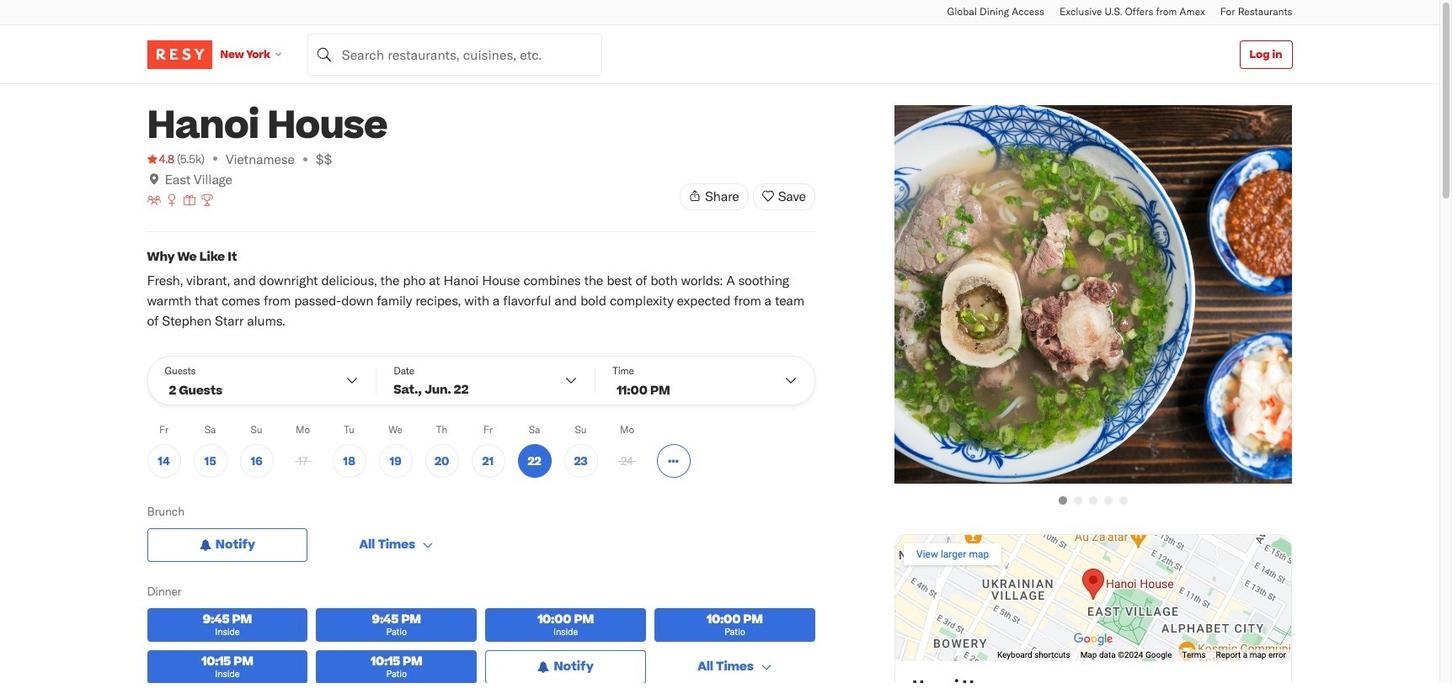 Task type: locate. For each thing, give the bounding box(es) containing it.
4.8 out of 5 stars image
[[147, 151, 174, 168]]

None field
[[307, 33, 602, 75]]



Task type: describe. For each thing, give the bounding box(es) containing it.
Search restaurants, cuisines, etc. text field
[[307, 33, 602, 75]]



Task type: vqa. For each thing, say whether or not it's contained in the screenshot.
3.5 out of 5 stars "IMAGE"
no



